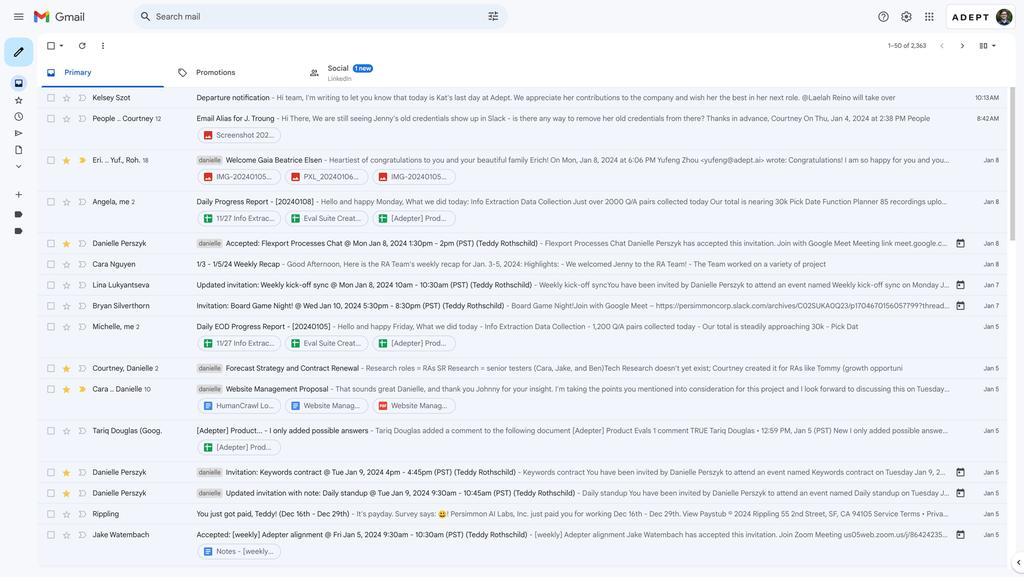Task type: vqa. For each thing, say whether or not it's contained in the screenshot.
160
yes



Task type: describe. For each thing, give the bounding box(es) containing it.
[adepter] product evals for what
[[391, 339, 470, 348]]

1 vertical spatial collection
[[552, 322, 586, 331]]

danielle link
[[33, 210, 59, 219]]

me for angela
[[119, 197, 129, 206]]

tuesday inside cell
[[917, 385, 945, 394]]

0 vertical spatial our
[[710, 197, 723, 206]]

sent
[[33, 129, 48, 138]]

1 horizontal spatial pm
[[895, 114, 906, 123]]

so
[[861, 156, 869, 165]]

for right "it"
[[779, 364, 788, 373]]

0 vertical spatial collection
[[538, 197, 572, 206]]

i right new
[[850, 426, 852, 435]]

danielle for danielle website management proposal - that sounds great danielle, and thank you johnny for your insight. i'm taking the points you mentioned into consideration for this project and i look forward to discussing this on tuesday with
[[199, 385, 221, 393]]

2 adepter from the left
[[564, 530, 591, 540]]

bryan silverthorn
[[93, 301, 150, 311]]

survey
[[395, 510, 418, 519]]

true
[[691, 426, 708, 435]]

2 horizontal spatial on
[[972, 156, 982, 165]]

2 horizontal spatial your
[[932, 156, 947, 165]]

0 vertical spatial 10:30am
[[420, 281, 449, 290]]

0 horizontal spatial website
[[226, 385, 252, 394]]

i left am
[[845, 156, 847, 165]]

kat's
[[437, 93, 453, 102]]

you up the "recordings"
[[904, 156, 916, 165]]

is left there
[[513, 114, 518, 123]]

email alias for j. troung - hi there, we are still seeing jenny's old credentials show up in slack - is there any way to remove her old credentials from there? thanks in advance, courtney on thu, jan 4, 2024 at 2:38 pm people
[[197, 114, 931, 123]]

, left roh.
[[122, 156, 124, 165]]

1 horizontal spatial •
[[922, 510, 925, 519]]

1 comment from the left
[[451, 426, 483, 435]]

calendar event image for qkg
[[956, 238, 966, 249]]

8, inside cell
[[594, 156, 600, 165]]

michelle , me 2
[[93, 322, 140, 331]]

1 ras from the left
[[423, 364, 436, 373]]

row containing kelsey szot
[[37, 87, 1008, 108]]

0 horizontal spatial on
[[551, 156, 560, 165]]

sent link
[[33, 129, 48, 138]]

evals down mentioned
[[635, 426, 651, 435]]

3 tariq from the left
[[710, 426, 726, 435]]

for left j.
[[233, 114, 243, 123]]

2 vertical spatial we
[[566, 260, 576, 269]]

is left steadily
[[734, 322, 739, 331]]

2 dec from the left
[[614, 510, 627, 519]]

1 vertical spatial been
[[618, 468, 635, 477]]

13 row from the top
[[37, 462, 1024, 483]]

3 kick- from the left
[[858, 281, 874, 290]]

you right paid
[[561, 510, 573, 519]]

gmail image
[[33, 6, 90, 27]]

lina lukyantseva
[[93, 281, 150, 290]]

10 inside cara .. danielle 10
[[144, 386, 151, 393]]

0 vertical spatial invitation:
[[197, 301, 229, 311]]

2 16th from the left
[[629, 510, 643, 519]]

0 horizontal spatial your
[[461, 156, 475, 165]]

1 vertical spatial invitation:
[[226, 468, 258, 477]]

1 adepter from the left
[[262, 530, 289, 540]]

the right here
[[368, 260, 379, 269]]

1 vertical spatial our
[[703, 322, 715, 331]]

2 rippling from the left
[[753, 510, 780, 519]]

worked
[[728, 260, 752, 269]]

2:38
[[880, 114, 894, 123]]

1 horizontal spatial you
[[587, 468, 599, 477]]

8:42 am
[[978, 115, 999, 123]]

snoozed
[[33, 112, 62, 121]]

email
[[197, 114, 214, 123]]

family
[[509, 156, 528, 165]]

1 vertical spatial extraction
[[500, 322, 533, 331]]

2 vertical spatial [adepter] product evals
[[217, 443, 295, 452]]

friday,
[[393, 322, 415, 331]]

cell for people
[[197, 113, 956, 145]]

.. for danielle
[[110, 385, 114, 394]]

0 vertical spatial we
[[425, 197, 434, 206]]

people inside cell
[[908, 114, 931, 123]]

on right worked
[[754, 260, 762, 269]]

img-20240105-wa0010.jpg
[[391, 172, 485, 181]]

is left nearing
[[742, 197, 747, 206]]

renewal
[[331, 364, 359, 373]]

have for you
[[643, 489, 659, 498]]

(pst) down '!'
[[446, 530, 464, 540]]

2024 up 5:30pm
[[377, 281, 393, 290]]

1 horizontal spatial meeting
[[853, 239, 880, 248]]

18
[[143, 157, 148, 164]]

0 horizontal spatial hello
[[321, 197, 338, 206]]

0 horizontal spatial in
[[481, 114, 486, 123]]

courtney right the exist;
[[713, 364, 744, 373]]

calendar event image for danielle perszyk
[[956, 488, 966, 499]]

[20240108]
[[276, 197, 314, 206]]

inc.
[[517, 510, 529, 519]]

1 alignment from the left
[[290, 530, 323, 540]]

is right here
[[361, 260, 366, 269]]

cell for cara
[[197, 384, 960, 415]]

9, up survey
[[405, 489, 411, 498]]

(pst) up "labs,"
[[494, 489, 512, 498]]

1 vertical spatial updated
[[226, 489, 255, 498]]

from
[[666, 114, 682, 123]]

working
[[586, 510, 612, 519]]

2 vertical spatial tuesday
[[912, 489, 939, 498]]

2 jan 5 from the top
[[984, 365, 999, 372]]

with up 1,200
[[590, 301, 604, 311]]

recap
[[441, 260, 460, 269]]

2 added from the left
[[423, 426, 444, 435]]

row containing jake watembach
[[37, 525, 1024, 566]]

img-20240105-wa0007.jpg
[[217, 172, 310, 181]]

2 4:45pm from the left
[[983, 468, 1008, 477]]

9, up privacy
[[929, 468, 935, 477]]

1 vertical spatial accepted
[[699, 530, 730, 540]]

(pst) down recap
[[450, 281, 468, 290]]

i right product...
[[270, 426, 271, 435]]

1 horizontal spatial of
[[794, 260, 801, 269]]

0 vertical spatial of
[[904, 42, 910, 50]]

https://persimmoncorp.slack.com/archives/c02suka0q23/p1704670156057799?thread_ts=1704418516.182539&
[[656, 301, 1024, 311]]

accepted: [weekly] adepter alignment @ fri jan 5, 2024 9:30am - 10:30am (pst) (teddy rothschild) - [weekly] adepter alignment jake watembach has accepted this invitation. join zoom meeting us05web.zoom.us/j/86424235852?pw... id: 8642423585
[[197, 530, 1024, 540]]

rothschild) down "jan."
[[467, 301, 505, 311]]

product down points on the right bottom
[[606, 426, 633, 435]]

10:30am inside cell
[[416, 530, 444, 540]]

3 off from the left
[[874, 281, 883, 290]]

1 horizontal spatial your
[[513, 385, 528, 394]]

monday,
[[376, 197, 404, 206]]

1 vertical spatial website
[[391, 401, 418, 410]]

insight.
[[530, 385, 554, 394]]

(pac
[[1010, 468, 1024, 477]]

and right strategy
[[286, 364, 299, 373]]

1 horizontal spatial info
[[485, 322, 498, 331]]

by down team!
[[681, 281, 689, 290]]

j.
[[244, 114, 250, 123]]

2 comment from the left
[[658, 426, 689, 435]]

, for courtney
[[123, 364, 125, 373]]

0 vertical spatial did
[[436, 197, 447, 206]]

courtney left 12
[[123, 114, 153, 123]]

we inside cell
[[313, 114, 323, 123]]

thanks
[[707, 114, 730, 123]]

product down product...
[[250, 443, 277, 452]]

date
[[805, 197, 821, 206]]

2 sync from the left
[[885, 281, 901, 290]]

0 vertical spatial accepted
[[697, 239, 728, 248]]

mon,
[[562, 156, 578, 165]]

for right 'johnny'
[[502, 385, 511, 394]]

3 contract from the left
[[846, 468, 874, 477]]

login
[[260, 401, 279, 410]]

and down pxl_20240106_003112016.mp.jpg
[[340, 197, 352, 206]]

product up sr
[[425, 339, 452, 348]]

more labels image
[[14, 161, 24, 172]]

eod
[[215, 322, 230, 331]]

like
[[805, 364, 816, 373]]

1 vertical spatial what
[[416, 322, 434, 331]]

2 douglas from the left
[[394, 426, 421, 435]]

open
[[951, 426, 969, 435]]

accepted: inside cell
[[197, 530, 231, 540]]

0 vertical spatial happy
[[871, 156, 891, 165]]

1 vertical spatial named
[[788, 468, 810, 477]]

roles
[[399, 364, 415, 373]]

the left best
[[720, 93, 731, 102]]

jan 7 for board game night!join with google meet – https://persimmoncorp.slack.com/archives/c02suka0q23/p1704670156057799?thread_ts=1704418516.182539&
[[984, 302, 999, 310]]

0 vertical spatial extraction
[[486, 197, 519, 206]]

[adepter] down monday,
[[391, 214, 423, 223]]

pxl_20240106_003112016.mp.jpg
[[304, 172, 416, 181]]

3 douglas from the left
[[728, 426, 755, 435]]

7 jan 5 from the top
[[984, 510, 999, 518]]

the right taking
[[589, 385, 600, 394]]

0 vertical spatial hi
[[277, 93, 284, 102]]

1 rippling from the left
[[93, 510, 119, 519]]

weekly down recap
[[261, 281, 284, 290]]

you up img-20240105-wa0010.jpg
[[433, 156, 444, 165]]

advance,
[[740, 114, 770, 123]]

9, up it's
[[359, 468, 365, 477]]

2 credentials from the left
[[628, 114, 664, 123]]

points
[[602, 385, 622, 394]]

day
[[468, 93, 480, 102]]

that
[[336, 385, 351, 394]]

snoozed link
[[33, 112, 62, 121]]

the left following
[[493, 426, 504, 435]]

2 vertical spatial ⋅
[[981, 489, 984, 498]]

3 jan 5 from the top
[[984, 385, 999, 393]]

2 old from the left
[[616, 114, 626, 123]]

2 8 from the top
[[996, 198, 999, 206]]

@laelah
[[802, 93, 831, 102]]

on inside cell
[[907, 385, 916, 394]]

eval suite creation for -
[[304, 339, 366, 348]]

0 vertical spatial progress
[[215, 197, 244, 206]]

0 vertical spatial mon
[[353, 239, 367, 248]]

by up ! persimmon ai labs, inc. just paid you for working dec 16th - dec 29th. view paystub © 2024 rippling 55 2nd street, sf, ca 94105 service terms • privacy policy
[[703, 489, 711, 498]]

4 jan 8 from the top
[[984, 261, 999, 268]]

0 vertical spatial total
[[725, 197, 740, 206]]

row containing eri.
[[37, 150, 1008, 192]]

0 vertical spatial invitation.
[[744, 239, 776, 248]]

cara for cara .. danielle 10
[[93, 385, 108, 394]]

main menu image
[[12, 10, 25, 23]]

rothschild) up 10:45am
[[479, 468, 516, 477]]

yet
[[682, 364, 692, 373]]

and down 5:30pm
[[356, 322, 369, 331]]

1/3 - 1/5/24 weekly recap - good afternoon, here is the ra team's weekly recap for jan. 3-5, 2024: highlights: - we welcomed jenny to the ra team! - the team worked on a variety of project
[[197, 260, 826, 269]]

her inside cell
[[603, 114, 614, 123]]

3 research from the left
[[622, 364, 653, 373]]

for left "jan."
[[462, 260, 471, 269]]

2 horizontal spatial in
[[749, 93, 755, 102]]

2 game from the left
[[533, 301, 553, 311]]

1 vertical spatial 10
[[1019, 489, 1024, 498]]

night!
[[274, 301, 293, 311]]

0 vertical spatial ⋅
[[981, 281, 984, 290]]

0 vertical spatial report
[[246, 197, 268, 206]]

Search mail text field
[[156, 11, 458, 22]]

1 vertical spatial mon
[[339, 281, 354, 290]]

congratulations!
[[789, 156, 843, 165]]

i left look
[[801, 385, 803, 394]]

strategy
[[256, 364, 285, 373]]

2 alignment from the left
[[593, 530, 625, 540]]

0 horizontal spatial of
[[362, 156, 369, 165]]

you right points on the right bottom
[[624, 385, 636, 394]]

2024 right the 4,
[[853, 114, 870, 123]]

2 processes from the left
[[574, 239, 609, 248]]

[adepter] left product...
[[197, 426, 229, 435]]

on up service
[[876, 468, 884, 477]]

2 chat from the left
[[610, 239, 626, 248]]

3 8 from the top
[[996, 240, 999, 248]]

6:06
[[629, 156, 644, 165]]

suite for -
[[319, 339, 336, 348]]

1 horizontal spatial hello
[[338, 322, 355, 331]]

payday.
[[368, 510, 394, 519]]

ca
[[841, 510, 851, 519]]

0 vertical spatial pick
[[790, 197, 804, 206]]

erich!
[[530, 156, 549, 165]]

1 possible from the left
[[312, 426, 339, 435]]

invitation
[[256, 489, 287, 498]]

meet.google.com/osq-
[[895, 239, 970, 248]]

fri
[[333, 530, 342, 540]]

jake watembach
[[93, 530, 149, 540]]

here
[[344, 260, 359, 269]]

highlights:
[[524, 260, 559, 269]]

tab list containing social
[[37, 58, 1016, 87]]

1 chat from the left
[[327, 239, 343, 248]]

invited for syncyou
[[657, 281, 679, 290]]

0 horizontal spatial at
[[482, 93, 489, 102]]

has inside cell
[[685, 530, 697, 540]]

(teddy up 10:45am
[[454, 468, 477, 477]]

with down date
[[793, 239, 807, 248]]

this up worked
[[730, 239, 742, 248]]

row containing angela
[[37, 192, 1008, 233]]

jenny's
[[374, 114, 399, 123]]

1 vertical spatial pairs
[[626, 322, 643, 331]]

an for weekly
[[778, 281, 786, 290]]

(teddy up the inc.
[[513, 489, 536, 498]]

1 vertical spatial an
[[757, 468, 766, 477]]

and up wa0010.jpg
[[446, 156, 459, 165]]

8642423585
[[986, 530, 1024, 540]]

1 only from the left
[[273, 426, 287, 435]]

kelsey szot
[[93, 93, 130, 102]]

1 vertical spatial invited
[[637, 468, 658, 477]]

1 vertical spatial q/a
[[613, 322, 625, 331]]

search mail image
[[136, 7, 155, 26]]

cell for michelle
[[197, 322, 956, 353]]

any
[[539, 114, 551, 123]]

[adepter] down friday,
[[391, 339, 423, 348]]

0 vertical spatial data
[[521, 197, 537, 206]]

2 contract from the left
[[557, 468, 585, 477]]

2 only from the left
[[854, 426, 868, 435]]

you right let
[[361, 93, 373, 102]]

14 row from the top
[[37, 483, 1024, 504]]

notification
[[232, 93, 270, 102]]

1 dec from the left
[[317, 510, 330, 519]]

the right jenny
[[644, 260, 655, 269]]

1 just from the left
[[210, 510, 222, 519]]

event for weekly
[[788, 281, 806, 290]]

2 possible from the left
[[893, 426, 920, 435]]

2024 up privacy
[[937, 468, 953, 477]]

1 vertical spatial collected
[[645, 322, 675, 331]]

pm,
[[780, 426, 793, 435]]

toggle split pane mode image
[[979, 41, 989, 51]]

jan 7 for weekly kick-off syncyou have been invited by danielle perszyk to attend an event named weekly kick-off sync on monday jan 8, 2024 ⋅ 10am – 10:3
[[984, 281, 999, 289]]

team,
[[285, 93, 304, 102]]

– left 10:3
[[1006, 281, 1010, 290]]

recordings
[[891, 197, 926, 206]]

new
[[834, 426, 848, 435]]

privacy
[[927, 510, 951, 519]]

1 horizontal spatial 9:30am
[[432, 489, 457, 498]]

[adepter] right document
[[573, 426, 605, 435]]

weekly up invitation:
[[234, 260, 257, 269]]

inbox link
[[33, 79, 53, 88]]

6 jan 5 from the top
[[984, 490, 999, 497]]

for right so
[[893, 156, 902, 165]]

her right the "wish"
[[707, 93, 718, 102]]

2 keywords from the left
[[523, 468, 555, 477]]

2 for angela
[[132, 198, 135, 206]]

2 horizontal spatial at
[[872, 114, 878, 123]]

2 horizontal spatial you
[[629, 489, 641, 498]]

0 horizontal spatial event
[[767, 468, 786, 477]]

😃 image
[[438, 510, 447, 519]]

by right the qkg
[[1016, 239, 1024, 248]]

row containing michelle
[[37, 316, 1008, 358]]

support image
[[878, 10, 890, 23]]

rothschild) up paid
[[538, 489, 575, 498]]

2 jan 8 from the top
[[984, 198, 999, 206]]

1 processes from the left
[[291, 239, 325, 248]]

family!
[[949, 156, 970, 165]]

evals down the reference
[[279, 443, 295, 452]]

8 jan 5 from the top
[[984, 531, 999, 539]]

1 4pm from the left
[[386, 468, 400, 477]]

29th.
[[665, 510, 681, 519]]

1 vertical spatial tuesday
[[886, 468, 913, 477]]

©
[[729, 510, 733, 519]]

heartiest
[[329, 156, 360, 165]]

0 vertical spatial tue
[[332, 468, 344, 477]]

1 credentials from the left
[[413, 114, 449, 123]]

8, up 5:30pm
[[369, 281, 375, 290]]

you right thank
[[463, 385, 475, 394]]

planner
[[854, 197, 879, 206]]

cell containing accepted: [weekly] adepter alignment @ fri jan 5, 2024 9:30am - 10:30am (pst) (teddy rothschild)
[[197, 530, 1024, 561]]

creation for and
[[337, 214, 366, 223]]

row containing rippling
[[37, 504, 1008, 525]]

event for daily
[[810, 489, 828, 498]]

with left note:
[[288, 489, 302, 498]]

2024 up payday.
[[367, 468, 384, 477]]

2024 right ©
[[735, 510, 751, 519]]

product down today: at the top left of page
[[425, 214, 452, 223]]

danielle up cara nguyen
[[93, 239, 119, 248]]

1 horizontal spatial project
[[803, 260, 826, 269]]

1 vertical spatial tue
[[378, 489, 390, 498]]

good
[[287, 260, 305, 269]]

0 horizontal spatial pm
[[645, 156, 656, 165]]

2024 up says:
[[413, 489, 430, 498]]

0 vertical spatial collected
[[657, 197, 688, 206]]

3 standup from the left
[[873, 489, 900, 498]]

zoom
[[795, 530, 814, 540]]

1 horizontal spatial google
[[809, 239, 833, 248]]

on left monday
[[903, 281, 911, 290]]

0 vertical spatial what
[[406, 197, 423, 206]]

!
[[447, 510, 449, 519]]

1 horizontal spatial in
[[732, 114, 738, 123]]

2 for courtney
[[155, 365, 158, 373]]

0 vertical spatial q/a
[[626, 197, 638, 206]]

row containing courtney
[[37, 358, 1008, 379]]

weekly up https://persimmoncorp.slack.com/archives/c02suka0q23/p1704670156057799?thread_ts=1704418516.182539&
[[833, 281, 856, 290]]

2024:
[[504, 260, 522, 269]]

0 horizontal spatial 30k
[[776, 197, 788, 206]]

1 8 from the top
[[996, 156, 999, 164]]

beatrice
[[275, 156, 303, 165]]

suite for hello
[[319, 214, 336, 223]]

an for daily
[[800, 489, 808, 498]]

on up terms
[[902, 489, 910, 498]]

for left working
[[575, 510, 584, 519]]

2024 up policy
[[962, 489, 979, 498]]

(goog.
[[140, 426, 162, 435]]

2 tariq from the left
[[376, 426, 392, 435]]

that
[[394, 93, 407, 102]]

0 vertical spatial management
[[254, 385, 298, 394]]

weekly down "highlights:"
[[539, 281, 563, 290]]

0 horizontal spatial you
[[197, 510, 209, 519]]

and left look
[[787, 385, 799, 394]]

1 sync from the left
[[313, 281, 329, 290]]

8, left 1:30pm
[[383, 239, 389, 248]]

nguyen
[[110, 260, 136, 269]]

0 vertical spatial has
[[683, 239, 695, 248]]

7 for board game night!join with google meet – https://persimmoncorp.slack.com/archives/c02suka0q23/p1704670156057799?thread_ts=1704418516.182539&
[[996, 302, 999, 310]]

danielle down the
[[691, 281, 717, 290]]

this down opportuni
[[893, 385, 905, 394]]

1 4:45pm from the left
[[408, 468, 432, 477]]

danielle up jenny
[[628, 239, 654, 248]]

this down ©
[[732, 530, 744, 540]]

1 off from the left
[[302, 281, 312, 290]]

danielle for danielle invitation: keywords contract @ tue jan 9, 2024 4pm - 4:45pm (pst) (teddy rothschild) - keywords contract you have been invited by danielle perszyk to attend an event named keywords contract on tuesday jan 9, 2024 ⋅ 4pm – 4:45pm (pac
[[199, 469, 221, 477]]

michelle
[[93, 322, 120, 331]]

– down (pac
[[1013, 489, 1017, 498]]

1 kick- from the left
[[286, 281, 302, 290]]

1 jake from the left
[[93, 530, 108, 540]]

5 row from the top
[[37, 233, 1024, 254]]

1 10am from the left
[[395, 281, 413, 290]]

id:
[[975, 530, 984, 540]]

danielle for danielle updated invitation with note: daily standup @ tue jan 9, 2024 9:30am - 10:45am (pst) (teddy rothschild) - daily standup you have been invited by danielle perszyk to attend an event named daily standup on tuesday jan 9, 2024 ⋅ 9:30am – 10
[[199, 490, 221, 497]]

1 flexport from the left
[[262, 239, 289, 248]]

rothschild) down 2024:
[[495, 281, 532, 290]]

1 vertical spatial data
[[535, 322, 551, 331]]

her left next
[[757, 93, 768, 102]]

8, right monday
[[954, 281, 960, 290]]

0 vertical spatial i'm
[[306, 93, 316, 102]]

1 vertical spatial happy
[[354, 197, 375, 206]]

creation for hello
[[337, 339, 366, 348]]

promotions tab
[[169, 58, 300, 87]]

row containing tariq douglas (goog.
[[37, 421, 1024, 462]]

row containing cara
[[37, 379, 1008, 421]]

the left company
[[631, 93, 642, 102]]

1 vertical spatial ⋅
[[955, 468, 958, 477]]

2 calendar event image from the top
[[956, 280, 966, 290]]

1 vertical spatial did
[[447, 322, 457, 331]]

1 horizontal spatial at
[[620, 156, 627, 165]]

cara for cara nguyen
[[93, 260, 108, 269]]

danielle perszyk for accepted:
[[93, 239, 146, 248]]

0 horizontal spatial people
[[93, 114, 115, 123]]

20240105- for wa0007.jpg
[[233, 172, 270, 181]]

0 vertical spatial updated
[[197, 281, 225, 290]]

1 horizontal spatial we
[[514, 93, 524, 102]]

[adepter] product evals for we
[[391, 214, 470, 223]]

danielle down courtney , danielle 2
[[116, 385, 142, 394]]

10,
[[333, 301, 343, 311]]

1 board from the left
[[231, 301, 251, 311]]

1 horizontal spatial management
[[420, 401, 463, 410]]

2 board from the left
[[512, 301, 531, 311]]

drafts
[[33, 145, 53, 154]]

danielle up jake watembach
[[93, 489, 119, 498]]

danielle up cara .. danielle 10
[[127, 364, 153, 373]]

danielle down tariq douglas (goog.
[[93, 468, 119, 477]]

is left kat's
[[430, 93, 435, 102]]

and right jake,
[[575, 364, 587, 373]]

2 flexport from the left
[[545, 239, 573, 248]]

teddy!
[[255, 510, 277, 519]]

, for michelle
[[120, 322, 122, 331]]

1 contract from the left
[[294, 468, 322, 477]]

afternoon,
[[307, 260, 342, 269]]



Task type: locate. For each thing, give the bounding box(es) containing it.
departure notification - hi team, i'm writing to let you know that today is kat's last day at adept. we appreciate her contributions to the company and wish her the best in her next role. @laelah reino will take over
[[197, 93, 896, 102]]

an down "12:59"
[[757, 468, 766, 477]]

kelsey
[[93, 93, 114, 102]]

<yufeng@adept.ai>
[[701, 156, 765, 165]]

and left the "wish"
[[676, 93, 688, 102]]

1 eval from the top
[[304, 214, 317, 223]]

attend for daily
[[777, 489, 798, 498]]

row
[[37, 87, 1008, 108], [37, 108, 1008, 150], [37, 150, 1008, 192], [37, 192, 1008, 233], [37, 233, 1024, 254], [37, 254, 1008, 275], [37, 275, 1024, 296], [37, 296, 1024, 316], [37, 316, 1008, 358], [37, 358, 1008, 379], [37, 379, 1008, 421], [37, 421, 1024, 462], [37, 462, 1024, 483], [37, 483, 1024, 504], [37, 504, 1008, 525], [37, 525, 1024, 566], [37, 566, 1008, 577]]

accepted
[[697, 239, 728, 248], [699, 530, 730, 540]]

2 vertical spatial happy
[[371, 322, 391, 331]]

row containing lina lukyantseva
[[37, 275, 1024, 296]]

2 10am from the left
[[986, 281, 1004, 290]]

0 horizontal spatial pick
[[790, 197, 804, 206]]

lina for lina link
[[33, 226, 47, 236]]

1 tariq from the left
[[93, 426, 109, 435]]

2 vertical spatial have
[[643, 489, 659, 498]]

0 horizontal spatial info
[[471, 197, 484, 206]]

1 keywords from the left
[[260, 468, 292, 477]]

2 inside angela , me 2
[[132, 198, 135, 206]]

1 [weekly] from the left
[[232, 530, 260, 540]]

1 vertical spatial management
[[420, 401, 463, 410]]

1 horizontal spatial 30k
[[812, 322, 824, 331]]

1 = from the left
[[417, 364, 421, 373]]

, down "yuf."
[[116, 197, 117, 206]]

⋅ down open
[[955, 468, 958, 477]]

have for syncyou
[[621, 281, 637, 290]]

ra left team!
[[657, 260, 666, 269]]

20240105- for wa0010.jpg
[[408, 172, 445, 181]]

website management solution.pdf
[[391, 401, 505, 410]]

(teddy inside cell
[[466, 530, 489, 540]]

rothschild) inside cell
[[490, 530, 528, 540]]

0 vertical spatial attend
[[755, 281, 776, 290]]

2 just from the left
[[531, 510, 543, 519]]

0 horizontal spatial sync
[[313, 281, 329, 290]]

happy right so
[[871, 156, 891, 165]]

row containing cara nguyen
[[37, 254, 1008, 275]]

0 vertical spatial invited
[[657, 281, 679, 290]]

tab list
[[37, 58, 1016, 87]]

paystub
[[700, 510, 727, 519]]

2 horizontal spatial off
[[874, 281, 883, 290]]

img- for img-20240105-wa0010.jpg
[[391, 172, 408, 181]]

meeting
[[853, 239, 880, 248], [815, 530, 842, 540]]

1 horizontal spatial standup
[[601, 489, 628, 498]]

google down updated invitation: weekly kick-off sync @ mon jan 8, 2024 10am - 10:30am (pst) (teddy rothschild) - weekly kick-off syncyou have been invited by danielle perszyk to attend an event named weekly kick-off sync on monday jan 8, 2024 ⋅ 10am – 10:3
[[605, 301, 629, 311]]

1 jan 5 from the top
[[984, 323, 999, 331]]

today:
[[449, 197, 469, 206]]

invited up the view
[[679, 489, 701, 498]]

danielle for danielle accepted: flexport processes chat @ mon jan 8, 2024 1:30pm - 2pm (pst) (teddy rothschild) - flexport processes chat danielle perszyk has accepted this invitation. join with google meet meeting link meet.google.com/osq-tvwj-qkg join by 
[[199, 240, 221, 248]]

calendar event image up policy
[[956, 467, 966, 478]]

1 for 1 new
[[355, 65, 357, 72]]

you down danielle invitation: keywords contract @ tue jan 9, 2024 4pm - 4:45pm (pst) (teddy rothschild) - keywords contract you have been invited by danielle perszyk to attend an event named keywords contract on tuesday jan 9, 2024 ⋅ 4pm – 4:45pm (pac in the bottom of the page
[[629, 489, 641, 498]]

data up (cara,
[[535, 322, 551, 331]]

answers
[[341, 426, 369, 435], [922, 426, 949, 435]]

hi inside cell
[[282, 114, 288, 123]]

[adepter] down product...
[[217, 443, 249, 452]]

lina for lina lukyantseva
[[93, 281, 106, 290]]

comment left "true"
[[658, 426, 689, 435]]

an
[[778, 281, 786, 290], [757, 468, 766, 477], [800, 489, 808, 498]]

6 row from the top
[[37, 254, 1008, 275]]

8 up the qkg
[[996, 198, 999, 206]]

1 horizontal spatial pick
[[831, 322, 845, 331]]

1 down mentioned
[[653, 426, 656, 435]]

jake inside cell
[[627, 530, 642, 540]]

1 vertical spatial suite
[[319, 339, 336, 348]]

2 for michelle
[[136, 323, 140, 331]]

eval for -
[[304, 214, 317, 223]]

9, up policy
[[954, 489, 961, 498]]

0 vertical spatial pairs
[[639, 197, 656, 206]]

1 16th from the left
[[296, 510, 310, 519]]

me for michelle
[[124, 322, 134, 331]]

cell
[[197, 113, 956, 145], [197, 155, 982, 186], [197, 197, 980, 228], [197, 322, 956, 353], [197, 384, 960, 415], [197, 426, 1024, 457], [197, 530, 1024, 561]]

calendar event image for jan
[[956, 467, 966, 478]]

0 horizontal spatial we
[[425, 197, 434, 206]]

calendar event image for bryan silverthorn
[[956, 301, 966, 311]]

cell containing daily eod progress report - [20240105]
[[197, 322, 956, 353]]

with inside cell
[[947, 385, 960, 394]]

danielle inside navigation
[[33, 210, 59, 219]]

website down 'danielle,'
[[391, 401, 418, 410]]

danielle perszyk up nguyen
[[93, 239, 146, 248]]

danielle inside danielle forecast strategy and contract renewal - research roles = ras sr research = senior testers (cara, jake, and ben)tech research doesn't yet exist; courtney created it for ras like tommy (growth opportuni
[[199, 365, 221, 372]]

1 horizontal spatial ras
[[790, 364, 803, 373]]

2 horizontal spatial contract
[[846, 468, 874, 477]]

None checkbox
[[46, 93, 56, 103], [46, 238, 56, 249], [46, 322, 56, 332], [46, 384, 56, 395], [46, 426, 56, 436], [46, 488, 56, 499], [46, 530, 56, 540], [46, 93, 56, 103], [46, 238, 56, 249], [46, 322, 56, 332], [46, 384, 56, 395], [46, 426, 56, 436], [46, 488, 56, 499], [46, 530, 56, 540]]

more email options image
[[98, 41, 108, 51]]

tariq
[[93, 426, 109, 435], [376, 426, 392, 435], [710, 426, 726, 435]]

2 vertical spatial ..
[[110, 385, 114, 394]]

older image
[[958, 41, 968, 51]]

added down the reference
[[289, 426, 310, 435]]

1 horizontal spatial over
[[881, 93, 896, 102]]

1 vertical spatial calendar event image
[[956, 280, 966, 290]]

navigation
[[0, 33, 125, 577]]

0 vertical spatial 10
[[144, 386, 151, 393]]

0 horizontal spatial an
[[757, 468, 766, 477]]

danielle inside danielle invitation: keywords contract @ tue jan 9, 2024 4pm - 4:45pm (pst) (teddy rothschild) - keywords contract you have been invited by danielle perszyk to attend an event named keywords contract on tuesday jan 9, 2024 ⋅ 4pm – 4:45pm (pac
[[199, 469, 221, 477]]

1 vertical spatial creation
[[337, 339, 366, 348]]

rippling left 55 on the bottom
[[753, 510, 780, 519]]

10 row from the top
[[37, 358, 1008, 379]]

old down contributions
[[616, 114, 626, 123]]

pm right 2:38
[[895, 114, 906, 123]]

=
[[417, 364, 421, 373], [481, 364, 485, 373]]

12
[[155, 115, 161, 123]]

1 standup from the left
[[341, 489, 368, 498]]

lukyantseva
[[108, 281, 150, 290]]

night!join
[[555, 301, 588, 311]]

2 [weekly] from the left
[[535, 530, 563, 540]]

our left nearing
[[710, 197, 723, 206]]

cell for angela
[[197, 197, 980, 228]]

yufeng
[[658, 156, 680, 165]]

this
[[730, 239, 742, 248], [747, 385, 760, 394], [893, 385, 905, 394], [732, 530, 744, 540]]

invited for you
[[679, 489, 701, 498]]

processes up good
[[291, 239, 325, 248]]

3 added from the left
[[870, 426, 891, 435]]

1 horizontal spatial 1
[[653, 426, 656, 435]]

website up humancrawl
[[226, 385, 252, 394]]

into
[[675, 385, 688, 394]]

20240105- down welcome
[[233, 172, 270, 181]]

0 horizontal spatial rippling
[[93, 510, 119, 519]]

1 horizontal spatial processes
[[574, 239, 609, 248]]

dec right working
[[614, 510, 627, 519]]

invitation: board game night! @ wed jan 10, 2024 5:30pm - 8:30pm (pst) (teddy rothschild) - board game night!join with google meet – https://persimmoncorp.slack.com/archives/c02suka0q23/p1704670156057799?thread_ts=1704418516.182539&
[[197, 301, 1024, 311]]

1 20240105- from the left
[[233, 172, 270, 181]]

in right thanks
[[732, 114, 738, 123]]

1 jan 7 from the top
[[984, 281, 999, 289]]

0 horizontal spatial i'm
[[306, 93, 316, 102]]

courtney inside cell
[[772, 114, 802, 123]]

a inside cell
[[446, 426, 450, 435]]

1 horizontal spatial contract
[[557, 468, 585, 477]]

named for weekly
[[808, 281, 831, 290]]

cell containing [adepter] product... - i only added possible answers
[[197, 426, 1024, 457]]

wrote:
[[766, 156, 787, 165]]

1 vertical spatial google
[[605, 301, 629, 311]]

85
[[881, 197, 889, 206]]

danielle perszyk for updated
[[93, 489, 146, 498]]

refresh image
[[77, 41, 87, 51]]

info up the senior
[[485, 322, 498, 331]]

1 cell from the top
[[197, 113, 956, 145]]

2 ra from the left
[[657, 260, 666, 269]]

0 horizontal spatial 10am
[[395, 281, 413, 290]]

street,
[[805, 510, 827, 519]]

link
[[882, 239, 893, 248]]

1 vertical spatial i'm
[[555, 385, 565, 394]]

5, inside cell
[[357, 530, 363, 540]]

2 inside courtney , danielle 2
[[155, 365, 158, 373]]

1 horizontal spatial 20240105-
[[408, 172, 445, 181]]

8, right 'mon,'
[[594, 156, 600, 165]]

0 horizontal spatial tariq
[[93, 426, 109, 435]]

0 vertical spatial event
[[788, 281, 806, 290]]

are
[[325, 114, 335, 123]]

we left are
[[313, 114, 323, 123]]

danielle inside danielle updated invitation with note: daily standup @ tue jan 9, 2024 9:30am - 10:45am (pst) (teddy rothschild) - daily standup you have been invited by danielle perszyk to attend an event named daily standup on tuesday jan 9, 2024 ⋅ 9:30am – 10
[[199, 490, 221, 497]]

1 vertical spatial me
[[124, 322, 134, 331]]

10:45am
[[464, 489, 492, 498]]

2 jake from the left
[[627, 530, 642, 540]]

0 horizontal spatial project
[[761, 385, 785, 394]]

invitation. left zoom
[[746, 530, 778, 540]]

row containing bryan silverthorn
[[37, 296, 1024, 316]]

5,
[[496, 260, 502, 269], [357, 530, 363, 540]]

0 vertical spatial accepted:
[[226, 239, 260, 248]]

(pst) up '!'
[[434, 468, 452, 477]]

creation
[[337, 214, 366, 223], [337, 339, 366, 348]]

alignment down (dec
[[290, 530, 323, 540]]

slack
[[488, 114, 506, 123]]

2 standup from the left
[[601, 489, 628, 498]]

what right friday,
[[416, 322, 434, 331]]

named up 2nd
[[788, 468, 810, 477]]

eval for [20240105]
[[304, 339, 317, 348]]

16 row from the top
[[37, 525, 1024, 566]]

1 danielle perszyk from the top
[[93, 239, 146, 248]]

7 for weekly kick-off syncyou have been invited by danielle perszyk to attend an event named weekly kick-off sync on monday jan 8, 2024 ⋅ 10am – 10:3
[[996, 281, 999, 289]]

1 horizontal spatial website
[[391, 401, 418, 410]]

sync down "afternoon,"
[[313, 281, 329, 290]]

1 horizontal spatial event
[[788, 281, 806, 290]]

danielle updated invitation with note: daily standup @ tue jan 9, 2024 9:30am - 10:45am (pst) (teddy rothschild) - daily standup you have been invited by danielle perszyk to attend an event named daily standup on tuesday jan 9, 2024 ⋅ 9:30am – 10
[[199, 489, 1024, 498]]

1 horizontal spatial dec
[[614, 510, 627, 519]]

danielle invitation: keywords contract @ tue jan 9, 2024 4pm - 4:45pm (pst) (teddy rothschild) - keywords contract you have been invited by danielle perszyk to attend an event named keywords contract on tuesday jan 9, 2024 ⋅ 4pm – 4:45pm (pac
[[199, 468, 1024, 477]]

policy
[[953, 510, 973, 519]]

contract
[[301, 364, 330, 373]]

2 20240105- from the left
[[408, 172, 445, 181]]

danielle
[[93, 239, 119, 248], [628, 239, 654, 248], [691, 281, 717, 290], [127, 364, 153, 373], [116, 385, 142, 394], [93, 468, 119, 477], [670, 468, 697, 477], [93, 489, 119, 498], [713, 489, 739, 498]]

[weekly]
[[232, 530, 260, 540], [535, 530, 563, 540]]

meeting down sf,
[[815, 530, 842, 540]]

a left variety
[[764, 260, 768, 269]]

5 jan 5 from the top
[[984, 469, 999, 477]]

danielle for danielle
[[33, 210, 59, 219]]

attend
[[755, 281, 776, 290], [734, 468, 756, 477], [777, 489, 798, 498]]

8 row from the top
[[37, 296, 1024, 316]]

2 row from the top
[[37, 108, 1008, 150]]

1 horizontal spatial have
[[621, 281, 637, 290]]

(pst)
[[456, 239, 474, 248], [450, 281, 468, 290], [423, 301, 441, 311], [814, 426, 832, 435], [434, 468, 452, 477], [494, 489, 512, 498], [446, 530, 464, 540]]

1 vertical spatial total
[[717, 322, 732, 331]]

• inside cell
[[757, 426, 760, 435]]

2 horizontal spatial 2
[[155, 365, 158, 373]]

calendar event image for jake watembach
[[956, 530, 966, 540]]

1 img- from the left
[[217, 172, 233, 181]]

2 horizontal spatial event
[[810, 489, 828, 498]]

2 7 from the top
[[996, 302, 999, 310]]

google inside cell
[[971, 426, 995, 435]]

calendar event image
[[956, 301, 966, 311], [956, 488, 966, 499], [956, 530, 966, 540]]

2 eval suite creation from the top
[[304, 339, 366, 348]]

mentioned
[[638, 385, 673, 394]]

happy down pxl_20240106_003112016.mp.jpg
[[354, 197, 375, 206]]

thank
[[442, 385, 461, 394]]

9:30am inside cell
[[383, 530, 408, 540]]

15 row from the top
[[37, 504, 1008, 525]]

0 vertical spatial 5,
[[496, 260, 502, 269]]

danielle for danielle welcome gaia beatrice elsen - heartiest of congratulations to you and your beautiful family erich! on mon, jan 8, 2024 at 6:06 pm yufeng zhou <yufeng@adept.ai> wrote: congratulations! i am so happy for you and your family! on
[[199, 156, 221, 164]]

updated up paid,
[[226, 489, 255, 498]]

been for syncyou
[[639, 281, 656, 290]]

contract up 94105
[[846, 468, 874, 477]]

cell containing welcome gaia beatrice elsen
[[197, 155, 982, 186]]

you left got
[[197, 510, 209, 519]]

calendar event image
[[956, 238, 966, 249], [956, 280, 966, 290], [956, 467, 966, 478]]

keywords up sf,
[[812, 468, 844, 477]]

1 horizontal spatial we
[[436, 322, 445, 331]]

cell down working
[[197, 530, 1024, 561]]

1 horizontal spatial img-
[[391, 172, 408, 181]]

2 vertical spatial google
[[971, 426, 995, 435]]

management up humancrawl login reference doc
[[254, 385, 298, 394]]

1 horizontal spatial keywords
[[523, 468, 555, 477]]

0 horizontal spatial added
[[289, 426, 310, 435]]

it
[[773, 364, 777, 373]]

main content
[[37, 33, 1024, 577]]

danielle up ©
[[713, 489, 739, 498]]

row containing people
[[37, 108, 1008, 150]]

join inside cell
[[779, 530, 793, 540]]

kick-
[[286, 281, 302, 290], [565, 281, 581, 290], [858, 281, 874, 290]]

0 horizontal spatial just
[[210, 510, 222, 519]]

roh.
[[126, 156, 141, 165]]

2 4pm from the left
[[960, 468, 975, 477]]

danielle perszyk for invitation:
[[93, 468, 146, 477]]

there?
[[684, 114, 705, 123]]

jenny
[[613, 260, 633, 269]]

cell containing website management proposal
[[197, 384, 960, 415]]

bryan
[[93, 301, 112, 311]]

over inside cell
[[589, 197, 604, 206]]

team
[[708, 260, 726, 269]]

11 row from the top
[[37, 379, 1008, 421]]

meeting left link
[[853, 239, 880, 248]]

courtney up cara .. danielle 10
[[93, 364, 123, 373]]

.. for courtney
[[117, 114, 121, 123]]

0 horizontal spatial =
[[417, 364, 421, 373]]

main content containing social
[[37, 33, 1024, 577]]

10:30am down says:
[[416, 530, 444, 540]]

elsen
[[305, 156, 322, 165]]

dec left 29th.
[[650, 510, 663, 519]]

0 horizontal spatial 1
[[355, 65, 357, 72]]

.. for yuf.
[[105, 156, 109, 165]]

1 horizontal spatial added
[[423, 426, 444, 435]]

paid,
[[237, 510, 253, 519]]

watembach inside cell
[[644, 530, 683, 540]]

danielle for danielle forecast strategy and contract renewal - research roles = ras sr research = senior testers (cara, jake, and ben)tech research doesn't yet exist; courtney created it for ras like tommy (growth opportuni
[[199, 365, 221, 372]]

20240105-
[[233, 172, 270, 181], [408, 172, 445, 181]]

her up email alias for j. troung - hi there, we are still seeing jenny's old credentials show up in slack - is there any way to remove her old credentials from there? thanks in advance, courtney on thu, jan 4, 2024 at 2:38 pm people
[[563, 93, 574, 102]]

9:30am
[[432, 489, 457, 498], [986, 489, 1011, 498], [383, 530, 408, 540]]

4:45pm up says:
[[408, 468, 432, 477]]

= right roles
[[417, 364, 421, 373]]

1 douglas from the left
[[111, 426, 138, 435]]

• right terms
[[922, 510, 925, 519]]

1 game from the left
[[252, 301, 272, 311]]

cell up danielle accepted: flexport processes chat @ mon jan 8, 2024 1:30pm - 2pm (pst) (teddy rothschild) - flexport processes chat danielle perszyk has accepted this invitation. join with google meet meeting link meet.google.com/osq-tvwj-qkg join by
[[197, 197, 980, 228]]

cell containing email alias for j. troung
[[197, 113, 956, 145]]

jan 5
[[984, 323, 999, 331], [984, 365, 999, 372], [984, 385, 999, 393], [984, 427, 999, 435], [984, 469, 999, 477], [984, 490, 999, 497], [984, 510, 999, 518], [984, 531, 999, 539]]

• left "12:59"
[[757, 426, 760, 435]]

17 row from the top
[[37, 566, 1008, 577]]

None checkbox
[[46, 41, 56, 51], [46, 113, 56, 124], [46, 155, 56, 166], [46, 197, 56, 207], [46, 259, 56, 270], [46, 280, 56, 290], [46, 301, 56, 311], [46, 363, 56, 374], [46, 467, 56, 478], [46, 509, 56, 520], [46, 41, 56, 51], [46, 113, 56, 124], [46, 155, 56, 166], [46, 197, 56, 207], [46, 259, 56, 270], [46, 280, 56, 290], [46, 301, 56, 311], [46, 363, 56, 374], [46, 467, 56, 478], [46, 509, 56, 520]]

1 ra from the left
[[381, 260, 390, 269]]

1 creation from the top
[[337, 214, 366, 223]]

1 jan 8 from the top
[[984, 156, 999, 164]]

to
[[342, 93, 349, 102], [622, 93, 629, 102], [568, 114, 575, 123], [424, 156, 431, 165], [635, 260, 642, 269], [746, 281, 753, 290], [848, 385, 855, 394], [484, 426, 491, 435], [726, 468, 732, 477], [768, 489, 775, 498]]

1 research from the left
[[366, 364, 397, 373]]

2 answers from the left
[[922, 426, 949, 435]]

2 horizontal spatial 9:30am
[[986, 489, 1011, 498]]

0 horizontal spatial flexport
[[262, 239, 289, 248]]

2 vertical spatial named
[[830, 489, 853, 498]]

1 calendar event image from the top
[[956, 301, 966, 311]]

2 = from the left
[[481, 364, 485, 373]]

daily progress report - [20240108] - hello and happy monday, what we did today: info extraction data collection just over 2000 q/a pairs collected today our total is nearing 30k pick date function planner 85 recordings uploaded today
[[197, 197, 980, 206]]

we
[[425, 197, 434, 206], [436, 322, 445, 331]]

1 vertical spatial 2
[[136, 323, 140, 331]]

on right family! in the top of the page
[[972, 156, 982, 165]]

4 jan 5 from the top
[[984, 427, 999, 435]]

0 horizontal spatial douglas
[[111, 426, 138, 435]]

1 horizontal spatial jake
[[627, 530, 642, 540]]

7
[[996, 281, 999, 289], [996, 302, 999, 310]]

1 added from the left
[[289, 426, 310, 435]]

did left today: at the top left of page
[[436, 197, 447, 206]]

1 horizontal spatial research
[[448, 364, 479, 373]]

2 research from the left
[[448, 364, 479, 373]]

progress down img-20240105-wa0007.jpg
[[215, 197, 244, 206]]

updated down 1/3
[[197, 281, 225, 290]]

and left thank
[[428, 385, 440, 394]]

cell containing daily progress report - [20240108]
[[197, 197, 980, 228]]

meeting inside cell
[[815, 530, 842, 540]]

it's
[[357, 510, 366, 519]]

12:59
[[762, 426, 778, 435]]

2024 up team's
[[390, 239, 407, 248]]

2 kick- from the left
[[565, 281, 581, 290]]

3 danielle perszyk from the top
[[93, 489, 146, 498]]

wish
[[690, 93, 705, 102]]

collected down yufeng
[[657, 197, 688, 206]]

social, one new message, tab
[[301, 58, 432, 87]]

paid
[[545, 510, 559, 519]]

1 horizontal spatial tue
[[378, 489, 390, 498]]

1 cara from the top
[[93, 260, 108, 269]]

0 horizontal spatial 16th
[[296, 510, 310, 519]]

1 new
[[355, 65, 371, 72]]

2 creation from the top
[[337, 339, 366, 348]]

1 horizontal spatial flexport
[[545, 239, 573, 248]]

attend for weekly
[[755, 281, 776, 290]]

1 suite from the top
[[319, 214, 336, 223]]

12 row from the top
[[37, 421, 1024, 462]]

- it's payday. survey says:
[[350, 510, 438, 519]]

1 answers from the left
[[341, 426, 369, 435]]

0 vertical spatial 1
[[888, 42, 891, 50]]

4 row from the top
[[37, 192, 1008, 233]]

invited up danielle updated invitation with note: daily standup @ tue jan 9, 2024 9:30am - 10:45am (pst) (teddy rothschild) - daily standup you have been invited by danielle perszyk to attend an event named daily standup on tuesday jan 9, 2024 ⋅ 9:30am – 10
[[637, 468, 658, 477]]

pairs right 2000 on the top of page
[[639, 197, 656, 206]]

img- for img-20240105-wa0007.jpg
[[217, 172, 233, 181]]

service
[[874, 510, 899, 519]]

answers down 'sounds'
[[341, 426, 369, 435]]

pick left date
[[790, 197, 804, 206]]

welcomed
[[578, 260, 612, 269]]

alignment
[[290, 530, 323, 540], [593, 530, 625, 540]]

@ inside cell
[[325, 530, 332, 540]]

old right jenny's
[[401, 114, 411, 123]]

-
[[272, 93, 275, 102], [276, 114, 280, 123], [508, 114, 511, 123], [324, 156, 327, 165], [270, 197, 274, 206], [316, 197, 319, 206], [435, 239, 438, 248], [540, 239, 543, 248], [208, 260, 211, 269], [282, 260, 285, 269], [561, 260, 564, 269], [689, 260, 692, 269], [415, 281, 418, 290], [534, 281, 538, 290], [390, 301, 394, 311], [506, 301, 510, 311], [287, 322, 290, 331], [333, 322, 336, 331], [480, 322, 483, 331], [587, 322, 591, 331], [698, 322, 701, 331], [826, 322, 830, 331], [361, 364, 364, 373], [330, 385, 334, 394], [264, 426, 268, 435], [370, 426, 374, 435], [402, 468, 406, 477], [518, 468, 521, 477], [459, 489, 462, 498], [577, 489, 581, 498], [312, 510, 315, 519], [352, 510, 355, 519], [644, 510, 648, 519], [410, 530, 414, 540], [530, 530, 533, 540]]

, for angela
[[116, 197, 117, 206]]

9,
[[359, 468, 365, 477], [929, 468, 935, 477], [405, 489, 411, 498], [954, 489, 961, 498]]

the
[[694, 260, 706, 269]]

angela , me 2
[[93, 197, 135, 206]]

tue up payday.
[[378, 489, 390, 498]]

0 horizontal spatial answers
[[341, 426, 369, 435]]

2
[[132, 198, 135, 206], [136, 323, 140, 331], [155, 365, 158, 373]]

wa0007.jpg
[[270, 172, 310, 181]]

9 row from the top
[[37, 316, 1008, 358]]

project down "it"
[[761, 385, 785, 394]]

None search field
[[133, 4, 508, 29]]

(teddy down recap
[[443, 301, 465, 311]]

primary tab
[[37, 58, 168, 87]]

sf,
[[829, 510, 839, 519]]

0 vertical spatial tuesday
[[917, 385, 945, 394]]

1 for 1 50 of 2,363
[[888, 42, 891, 50]]

1 inside social, one new message, tab
[[355, 65, 357, 72]]

data down family
[[521, 197, 537, 206]]

2 cara from the top
[[93, 385, 108, 394]]

settings image
[[901, 10, 913, 23]]

0 horizontal spatial game
[[252, 301, 272, 311]]

jan.
[[473, 260, 487, 269]]

possible
[[312, 426, 339, 435], [893, 426, 920, 435]]

join left zoom
[[779, 530, 793, 540]]

2 cell from the top
[[197, 155, 982, 186]]

1 vertical spatial •
[[922, 510, 925, 519]]

5:30pm
[[363, 301, 389, 311]]

standup down danielle invitation: keywords contract @ tue jan 9, 2024 4pm - 4:45pm (pst) (teddy rothschild) - keywords contract you have been invited by danielle perszyk to attend an event named keywords contract on tuesday jan 9, 2024 ⋅ 4pm – 4:45pm (pac in the bottom of the page
[[601, 489, 628, 498]]

there
[[520, 114, 538, 123]]

0 horizontal spatial credentials
[[413, 114, 449, 123]]

eval suite creation for hello
[[304, 214, 366, 223]]

1 vertical spatial over
[[589, 197, 604, 206]]

0 horizontal spatial processes
[[291, 239, 325, 248]]

1 horizontal spatial watembach
[[644, 530, 683, 540]]

pairs down invitation: board game night! @ wed jan 10, 2024 5:30pm - 8:30pm (pst) (teddy rothschild) - board game night!join with google meet – https://persimmoncorp.slack.com/archives/c02suka0q23/p1704670156057799?thread_ts=1704418516.182539&
[[626, 322, 643, 331]]

1 vertical spatial attend
[[734, 468, 756, 477]]

been for you
[[661, 489, 677, 498]]

your up wa0010.jpg
[[461, 156, 475, 165]]

2 ras from the left
[[790, 364, 803, 373]]

1 watembach from the left
[[110, 530, 149, 540]]

advanced search options image
[[483, 6, 504, 27]]

invitation. inside cell
[[746, 530, 778, 540]]

0 horizontal spatial •
[[757, 426, 760, 435]]

3 jan 8 from the top
[[984, 240, 999, 248]]

total left nearing
[[725, 197, 740, 206]]

product
[[425, 214, 452, 223], [425, 339, 452, 348], [606, 426, 633, 435], [250, 443, 277, 452]]

danielle inside danielle accepted: flexport processes chat @ mon jan 8, 2024 1:30pm - 2pm (pst) (teddy rothschild) - flexport processes chat danielle perszyk has accepted this invitation. join with google meet meeting link meet.google.com/osq-tvwj-qkg join by
[[199, 240, 221, 248]]

2 watembach from the left
[[644, 530, 683, 540]]

2 off from the left
[[581, 281, 590, 290]]

jan
[[831, 114, 843, 123], [580, 156, 592, 165], [984, 156, 994, 164], [984, 198, 994, 206], [369, 239, 381, 248], [984, 240, 994, 248], [984, 261, 994, 268], [355, 281, 367, 290], [941, 281, 953, 290], [984, 281, 995, 289], [319, 301, 332, 311], [984, 302, 995, 310], [984, 323, 994, 331], [984, 365, 994, 372], [984, 385, 994, 393], [794, 426, 806, 435], [984, 427, 994, 435], [345, 468, 357, 477], [915, 468, 927, 477], [984, 469, 994, 477], [391, 489, 403, 498], [941, 489, 953, 498], [984, 490, 994, 497], [984, 510, 994, 518], [343, 530, 355, 540], [984, 531, 994, 539]]

(teddy
[[476, 239, 499, 248], [470, 281, 493, 290], [443, 301, 465, 311], [454, 468, 477, 477], [513, 489, 536, 498], [466, 530, 489, 540]]

remove
[[577, 114, 601, 123]]

named for daily
[[830, 489, 853, 498]]

3 calendar event image from the top
[[956, 467, 966, 478]]

product...
[[231, 426, 263, 435]]

cell for eri.
[[197, 155, 982, 186]]

opportuni
[[870, 364, 903, 373]]

1,200
[[593, 322, 611, 331]]

4 8 from the top
[[996, 261, 999, 268]]

0 horizontal spatial old
[[401, 114, 411, 123]]

(cara,
[[534, 364, 554, 373]]

3 keywords from the left
[[812, 468, 844, 477]]

danielle inside danielle website management proposal - that sounds great danielle, and thank you johnny for your insight. i'm taking the points you mentioned into consideration for this project and i look forward to discussing this on tuesday with
[[199, 385, 221, 393]]

1 inside cell
[[653, 426, 656, 435]]

1 horizontal spatial 10
[[1019, 489, 1024, 498]]

humancrawl
[[217, 401, 259, 410]]

0 vertical spatial at
[[482, 93, 489, 102]]

navigation containing inbox
[[0, 33, 125, 577]]

monday
[[913, 281, 939, 290]]

company
[[643, 93, 674, 102]]

i'm inside cell
[[555, 385, 565, 394]]

1 horizontal spatial a
[[764, 260, 768, 269]]

with up open
[[947, 385, 960, 394]]

danielle inside danielle welcome gaia beatrice elsen - heartiest of congratulations to you and your beautiful family erich! on mon, jan 8, 2024 at 6:06 pm yufeng zhou <yufeng@adept.ai> wrote: congratulations! i am so happy for you and your family! on
[[199, 156, 221, 164]]

wa0010.jpg
[[445, 172, 485, 181]]

3 dec from the left
[[650, 510, 663, 519]]

game
[[252, 301, 272, 311], [533, 301, 553, 311]]

2 inside "michelle , me 2"
[[136, 323, 140, 331]]

2 vertical spatial been
[[661, 489, 677, 498]]

0 vertical spatial have
[[621, 281, 637, 290]]

1 horizontal spatial been
[[639, 281, 656, 290]]

i
[[845, 156, 847, 165], [801, 385, 803, 394], [270, 426, 271, 435], [850, 426, 852, 435]]



